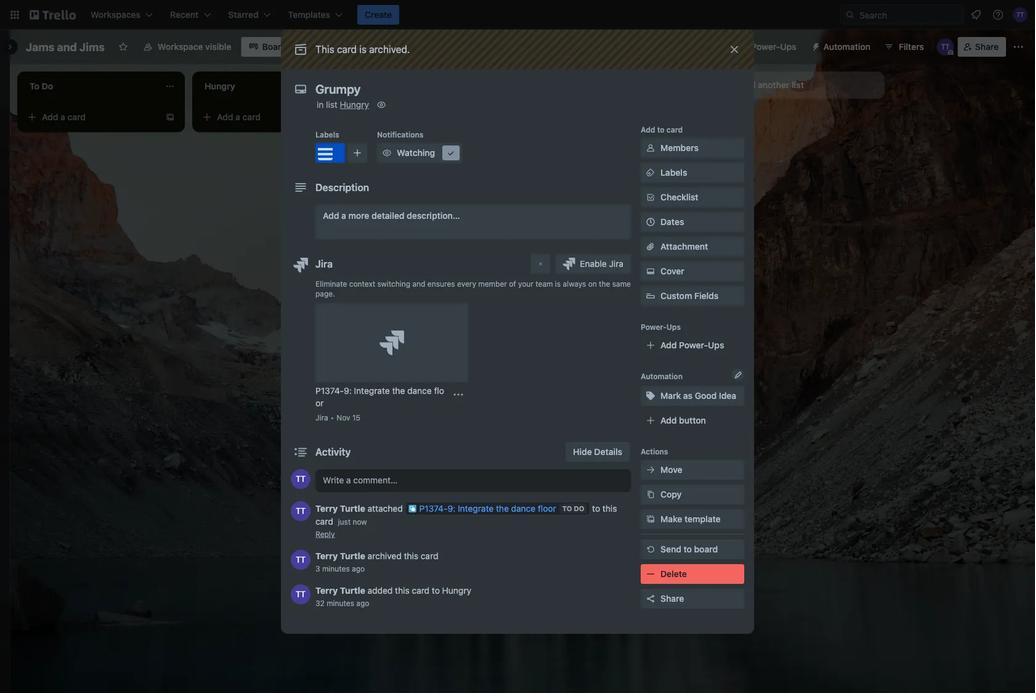 Task type: describe. For each thing, give the bounding box(es) containing it.
attachment
[[661, 241, 709, 252]]

sm image for move
[[645, 464, 657, 476]]

turtle for archived
[[340, 551, 366, 561]]

ensures
[[428, 279, 455, 288]]

open information menu image
[[993, 9, 1005, 21]]

this
[[316, 43, 335, 55]]

more
[[349, 211, 370, 221]]

dates button
[[641, 212, 745, 232]]

p1374-9: integrate the dance floor
[[420, 503, 557, 514]]

show menu image
[[1013, 41, 1025, 53]]

attached
[[368, 503, 403, 514]]

add a card for second add a card button from right
[[42, 112, 86, 122]]

hide details
[[573, 447, 623, 457]]

activity
[[316, 446, 351, 458]]

filters button
[[881, 37, 928, 57]]

in list hungry
[[317, 100, 369, 110]]

hungry link
[[340, 100, 369, 110]]

power-ups inside 'button'
[[752, 42, 797, 52]]

of
[[509, 279, 516, 288]]

add another list
[[740, 80, 804, 90]]

hungry inside terry turtle added this card to hungry 32 minutes ago
[[442, 585, 472, 596]]

template
[[685, 514, 721, 524]]

search image
[[846, 10, 856, 20]]

add another list button
[[718, 72, 885, 99]]

visible
[[205, 42, 232, 52]]

custom
[[661, 291, 693, 301]]

make template
[[661, 514, 721, 524]]

to
[[563, 505, 572, 513]]

p1374- for p1374-9: integrate the dance flo or jira • nov 15
[[316, 386, 344, 396]]

9: for p1374-9: integrate the dance floor
[[448, 503, 456, 514]]

another
[[758, 80, 790, 90]]

custom fields
[[661, 291, 719, 301]]

1 horizontal spatial ups
[[709, 340, 725, 350]]

and inside eliminate context switching and ensures every member of your team is always on the same page.
[[413, 279, 426, 288]]

button
[[680, 415, 707, 425]]

workspace
[[158, 42, 203, 52]]

cover
[[661, 266, 685, 276]]

1 vertical spatial power-ups
[[641, 322, 681, 331]]

and inside board name text box
[[57, 40, 77, 53]]

0 vertical spatial share button
[[959, 37, 1007, 57]]

create
[[365, 10, 392, 20]]

32
[[316, 599, 325, 607]]

Board name text field
[[20, 37, 111, 57]]

to inside to this card
[[593, 503, 601, 514]]

terry turtle (terryturtle) image for added this card to hungry
[[291, 585, 311, 604]]

sm image inside mark as good idea button
[[645, 390, 657, 402]]

watching
[[397, 148, 435, 158]]

enable
[[580, 259, 607, 269]]

create button
[[358, 5, 400, 25]]

checklist link
[[641, 187, 745, 207]]

create from template… image for first add a card button from right
[[340, 112, 350, 122]]

turtle for added
[[340, 585, 366, 596]]

always
[[563, 279, 587, 288]]

to do
[[563, 505, 585, 513]]

1 add a card button from the left
[[22, 107, 160, 127]]

jira inside p1374-9: integrate the dance flo or jira • nov 15
[[316, 413, 328, 422]]

to this card
[[316, 503, 617, 527]]

make
[[661, 514, 683, 524]]

jams and jims
[[26, 40, 105, 53]]

ago inside terry turtle added this card to hungry 32 minutes ago
[[357, 599, 370, 607]]

3 minutes ago link
[[316, 564, 365, 573]]

enable jira
[[580, 259, 624, 269]]

copy
[[661, 489, 682, 499]]

actions
[[641, 447, 669, 456]]

add power-ups
[[661, 340, 725, 350]]

floor
[[538, 503, 557, 514]]

move link
[[641, 460, 745, 480]]

add to card
[[641, 125, 683, 134]]

this inside to this card
[[603, 503, 617, 514]]

member
[[479, 279, 507, 288]]

add button button
[[641, 411, 745, 430]]

make template link
[[641, 509, 745, 529]]

delete link
[[641, 564, 745, 584]]

create from template… image for second add a card button from right
[[165, 112, 175, 122]]

automation inside button
[[824, 42, 871, 52]]

p1374-9: integrate the dance flo or jira • nov 15
[[316, 386, 445, 422]]

turtle for attached
[[340, 503, 366, 514]]

sm image
[[376, 99, 388, 111]]

color: blue, title: none image
[[316, 143, 345, 163]]

2 add a card button from the left
[[197, 107, 335, 127]]

members
[[661, 143, 699, 153]]

archived
[[368, 551, 402, 561]]

page.
[[316, 289, 335, 298]]

mark as good idea
[[661, 391, 737, 401]]

archived.
[[369, 43, 410, 55]]

9: for p1374-9: integrate the dance flo or jira • nov 15
[[344, 386, 352, 396]]

1 horizontal spatial power-
[[680, 340, 709, 350]]

the inside eliminate context switching and ensures every member of your team is always on the same page.
[[599, 279, 611, 288]]

mark
[[661, 391, 681, 401]]

eliminate context switching and ensures every member of your team is always on the same page.
[[316, 279, 631, 298]]

terry turtle (terryturtle) image
[[1014, 7, 1028, 22]]

add button
[[661, 415, 707, 425]]

primary element
[[0, 0, 1036, 30]]

your
[[519, 279, 534, 288]]

mark as good idea button
[[641, 386, 745, 406]]

added
[[368, 585, 393, 596]]

team
[[536, 279, 553, 288]]

integrate for p1374-9: integrate the dance flo or jira • nov 15
[[354, 386, 390, 396]]

on
[[589, 279, 597, 288]]

sm image for checklist
[[645, 191, 657, 203]]

the for p1374-9: integrate the dance flo or jira • nov 15
[[392, 386, 405, 396]]

fields
[[695, 291, 719, 301]]

card inside terry turtle added this card to hungry 32 minutes ago
[[412, 585, 430, 596]]

p1374- for p1374-9: integrate the dance floor
[[420, 503, 448, 514]]

sm image for delete
[[645, 568, 657, 580]]

0 vertical spatial hungry
[[340, 100, 369, 110]]

3
[[316, 564, 320, 573]]

a for first add a card button from right
[[236, 112, 240, 122]]

jams
[[26, 40, 54, 53]]

enable jira button
[[556, 254, 631, 274]]

dance for floor
[[512, 503, 536, 514]]

terry for terry turtle archived this card 3 minutes ago
[[316, 551, 338, 561]]

0 horizontal spatial power-
[[641, 322, 667, 331]]



Task type: locate. For each thing, give the bounding box(es) containing it.
0 vertical spatial and
[[57, 40, 77, 53]]

turtle inside terry turtle added this card to hungry 32 minutes ago
[[340, 585, 366, 596]]

description
[[316, 182, 369, 193]]

turtle inside terry turtle archived this card 3 minutes ago
[[340, 551, 366, 561]]

labels link
[[641, 163, 745, 183]]

share left show menu image
[[976, 42, 999, 52]]

sm image inside move link
[[645, 464, 657, 476]]

is left archived.
[[360, 43, 367, 55]]

2 vertical spatial this
[[395, 585, 410, 596]]

0 vertical spatial terry
[[316, 503, 338, 514]]

1 horizontal spatial list
[[792, 80, 804, 90]]

notifications
[[377, 130, 424, 139]]

dance left the flo
[[408, 386, 432, 396]]

sm image
[[807, 37, 824, 54], [645, 142, 657, 154], [381, 147, 393, 159], [445, 147, 458, 159], [645, 166, 657, 179], [645, 191, 657, 203], [645, 265, 657, 277], [645, 390, 657, 402], [645, 464, 657, 476], [645, 488, 657, 501], [645, 513, 657, 525], [645, 543, 657, 556], [645, 568, 657, 580]]

2 vertical spatial the
[[496, 503, 509, 514]]

integrate up 15
[[354, 386, 390, 396]]

customize views image
[[300, 41, 312, 53]]

dance
[[408, 386, 432, 396], [512, 503, 536, 514]]

automation button
[[807, 37, 878, 57]]

members link
[[641, 138, 745, 158]]

sm image for make template
[[645, 513, 657, 525]]

2 horizontal spatial a
[[342, 211, 346, 221]]

custom fields button
[[641, 290, 745, 302]]

terry inside terry turtle added this card to hungry 32 minutes ago
[[316, 585, 338, 596]]

32 minutes ago link
[[316, 599, 370, 607]]

1 vertical spatial 9:
[[448, 503, 456, 514]]

add a more detailed description…
[[323, 211, 460, 221]]

terry for terry turtle added this card to hungry 32 minutes ago
[[316, 585, 338, 596]]

1 vertical spatial labels
[[661, 167, 688, 178]]

p1374-
[[316, 386, 344, 396], [420, 503, 448, 514]]

sm image for cover
[[645, 265, 657, 277]]

filters
[[899, 42, 925, 52]]

sm image inside labels link
[[645, 166, 657, 179]]

0 vertical spatial is
[[360, 43, 367, 55]]

•
[[331, 413, 334, 422]]

0 vertical spatial list
[[792, 80, 804, 90]]

ups up add another list button
[[781, 42, 797, 52]]

labels up color: blue, title: none 'image'
[[316, 130, 340, 139]]

0 horizontal spatial automation
[[641, 372, 683, 380]]

this for added this card to hungry
[[395, 585, 410, 596]]

0 horizontal spatial labels
[[316, 130, 340, 139]]

p1374- up or on the left
[[316, 386, 344, 396]]

this inside terry turtle added this card to hungry 32 minutes ago
[[395, 585, 410, 596]]

integrate inside p1374-9: integrate the dance flo or jira • nov 15
[[354, 386, 390, 396]]

power- inside 'button'
[[752, 42, 781, 52]]

minutes inside terry turtle added this card to hungry 32 minutes ago
[[327, 599, 355, 607]]

15
[[353, 413, 361, 422]]

sm image for send to board
[[645, 543, 657, 556]]

1 vertical spatial ago
[[357, 599, 370, 607]]

power-
[[752, 42, 781, 52], [641, 322, 667, 331], [680, 340, 709, 350]]

terry up reply
[[316, 503, 338, 514]]

2 vertical spatial power-
[[680, 340, 709, 350]]

dates
[[661, 217, 685, 227]]

0 horizontal spatial add a card button
[[22, 107, 160, 127]]

terry up 32
[[316, 585, 338, 596]]

the
[[599, 279, 611, 288], [392, 386, 405, 396], [496, 503, 509, 514]]

the inside p1374-9: integrate the dance flo or jira • nov 15
[[392, 386, 405, 396]]

terry turtle (terryturtle) image for archived this card
[[291, 550, 311, 570]]

and
[[57, 40, 77, 53], [413, 279, 426, 288]]

good
[[695, 391, 717, 401]]

1 horizontal spatial hungry
[[442, 585, 472, 596]]

0 horizontal spatial share
[[661, 593, 685, 604]]

just
[[338, 518, 351, 526]]

star or unstar board image
[[118, 42, 128, 52]]

copy link
[[641, 485, 745, 504]]

0 horizontal spatial add a card
[[42, 112, 86, 122]]

jira inside enable jira button
[[610, 259, 624, 269]]

delete
[[661, 569, 687, 579]]

reply
[[316, 530, 335, 538]]

2 vertical spatial turtle
[[340, 585, 366, 596]]

1 horizontal spatial is
[[555, 279, 561, 288]]

every
[[457, 279, 477, 288]]

1 horizontal spatial add a card
[[217, 112, 261, 122]]

1 vertical spatial power-
[[641, 322, 667, 331]]

1 horizontal spatial a
[[236, 112, 240, 122]]

add a card button
[[22, 107, 160, 127], [197, 107, 335, 127]]

0 horizontal spatial dance
[[408, 386, 432, 396]]

power- up add another list
[[752, 42, 781, 52]]

automation up mark
[[641, 372, 683, 380]]

2 terry from the top
[[316, 551, 338, 561]]

list
[[792, 80, 804, 90], [326, 100, 338, 110]]

1 vertical spatial integrate
[[458, 503, 494, 514]]

0 horizontal spatial hungry
[[340, 100, 369, 110]]

context
[[349, 279, 376, 288]]

dance for flo
[[408, 386, 432, 396]]

0 horizontal spatial create from template… image
[[165, 112, 175, 122]]

2 horizontal spatial the
[[599, 279, 611, 288]]

switch to… image
[[9, 9, 21, 21]]

0 vertical spatial ups
[[781, 42, 797, 52]]

share down 'delete' at the right bottom
[[661, 593, 685, 604]]

1 horizontal spatial integrate
[[458, 503, 494, 514]]

1 horizontal spatial share
[[976, 42, 999, 52]]

ups down the 'fields'
[[709, 340, 725, 350]]

and left ensures in the left of the page
[[413, 279, 426, 288]]

1 turtle from the top
[[340, 503, 366, 514]]

sm image inside the copy 'link'
[[645, 488, 657, 501]]

3 turtle from the top
[[340, 585, 366, 596]]

0 vertical spatial turtle
[[340, 503, 366, 514]]

share button
[[959, 37, 1007, 57], [641, 589, 745, 609]]

terry up 3
[[316, 551, 338, 561]]

this
[[603, 503, 617, 514], [404, 551, 419, 561], [395, 585, 410, 596]]

list inside button
[[792, 80, 804, 90]]

to inside terry turtle added this card to hungry 32 minutes ago
[[432, 585, 440, 596]]

1 vertical spatial hungry
[[442, 585, 472, 596]]

0 vertical spatial this
[[603, 503, 617, 514]]

send to board
[[661, 544, 718, 554]]

labels up checklist
[[661, 167, 688, 178]]

the for p1374-9: integrate the dance floor
[[496, 503, 509, 514]]

0 horizontal spatial list
[[326, 100, 338, 110]]

0 horizontal spatial the
[[392, 386, 405, 396]]

terry
[[316, 503, 338, 514], [316, 551, 338, 561], [316, 585, 338, 596]]

1 horizontal spatial automation
[[824, 42, 871, 52]]

0 horizontal spatial a
[[60, 112, 65, 122]]

hide
[[573, 447, 592, 457]]

the left the flo
[[392, 386, 405, 396]]

card
[[337, 43, 357, 55], [68, 112, 86, 122], [243, 112, 261, 122], [667, 125, 683, 134], [316, 516, 333, 527], [421, 551, 439, 561], [412, 585, 430, 596]]

0 horizontal spatial 9:
[[344, 386, 352, 396]]

0 vertical spatial ago
[[352, 564, 365, 573]]

details
[[595, 447, 623, 457]]

2 horizontal spatial power-
[[752, 42, 781, 52]]

integrate down write a comment text box on the bottom of page
[[458, 503, 494, 514]]

1 horizontal spatial create from template… image
[[340, 112, 350, 122]]

jira up same
[[610, 259, 624, 269]]

3 terry from the top
[[316, 585, 338, 596]]

1 horizontal spatial dance
[[512, 503, 536, 514]]

send
[[661, 544, 682, 554]]

1 vertical spatial dance
[[512, 503, 536, 514]]

watching button
[[377, 143, 462, 163]]

2 turtle from the top
[[340, 551, 366, 561]]

power- down custom fields button
[[680, 340, 709, 350]]

2 vertical spatial ups
[[709, 340, 725, 350]]

9: down write a comment text box on the bottom of page
[[448, 503, 456, 514]]

dance inside p1374-9: integrate the dance flo or jira • nov 15
[[408, 386, 432, 396]]

turtle up just now link
[[340, 503, 366, 514]]

1 vertical spatial and
[[413, 279, 426, 288]]

0 vertical spatial dance
[[408, 386, 432, 396]]

switching
[[378, 279, 411, 288]]

move
[[661, 465, 683, 475]]

create from template… image
[[165, 112, 175, 122], [340, 112, 350, 122]]

1 vertical spatial list
[[326, 100, 338, 110]]

1 vertical spatial this
[[404, 551, 419, 561]]

flo
[[434, 386, 445, 396]]

or
[[316, 398, 324, 408]]

power-ups
[[752, 42, 797, 52], [641, 322, 681, 331]]

ago down added
[[357, 599, 370, 607]]

the down write a comment text box on the bottom of page
[[496, 503, 509, 514]]

sm image inside make template link
[[645, 513, 657, 525]]

minutes right 32
[[327, 599, 355, 607]]

p1374-9: integrate the dance floor image
[[380, 330, 404, 355]]

0 horizontal spatial share button
[[641, 589, 745, 609]]

1 horizontal spatial p1374-
[[420, 503, 448, 514]]

1 terry from the top
[[316, 503, 338, 514]]

terry turtle (terryturtle) image for attached
[[291, 501, 311, 521]]

1 horizontal spatial 9:
[[448, 503, 456, 514]]

sm image inside checklist link
[[645, 191, 657, 203]]

0 vertical spatial the
[[599, 279, 611, 288]]

terry for terry turtle attached
[[316, 503, 338, 514]]

turtle up 3 minutes ago link
[[340, 551, 366, 561]]

this right added
[[395, 585, 410, 596]]

2 create from template… image from the left
[[340, 112, 350, 122]]

just now link
[[338, 518, 367, 526]]

share button down 0 notifications image at the top right of page
[[959, 37, 1007, 57]]

0 vertical spatial integrate
[[354, 386, 390, 396]]

description…
[[407, 211, 460, 221]]

9: up nov
[[344, 386, 352, 396]]

is
[[360, 43, 367, 55], [555, 279, 561, 288]]

to up members
[[658, 125, 665, 134]]

0 vertical spatial minutes
[[322, 564, 350, 573]]

9:
[[344, 386, 352, 396], [448, 503, 456, 514]]

sm image for copy
[[645, 488, 657, 501]]

power-ups down custom
[[641, 322, 681, 331]]

sm image for labels
[[645, 166, 657, 179]]

sm image inside the cover link
[[645, 265, 657, 277]]

Write a comment text field
[[316, 469, 631, 491]]

list right in on the top left of page
[[326, 100, 338, 110]]

do
[[574, 505, 585, 513]]

1 vertical spatial turtle
[[340, 551, 366, 561]]

to
[[658, 125, 665, 134], [593, 503, 601, 514], [684, 544, 692, 554], [432, 585, 440, 596]]

0 vertical spatial power-
[[752, 42, 781, 52]]

terry inside terry turtle archived this card 3 minutes ago
[[316, 551, 338, 561]]

minutes inside terry turtle archived this card 3 minutes ago
[[322, 564, 350, 573]]

0 vertical spatial 9:
[[344, 386, 352, 396]]

0 horizontal spatial is
[[360, 43, 367, 55]]

1 vertical spatial share
[[661, 593, 685, 604]]

a
[[60, 112, 65, 122], [236, 112, 240, 122], [342, 211, 346, 221]]

to right added
[[432, 585, 440, 596]]

1 vertical spatial ups
[[667, 322, 681, 331]]

0 vertical spatial automation
[[824, 42, 871, 52]]

is inside eliminate context switching and ensures every member of your team is always on the same page.
[[555, 279, 561, 288]]

1 horizontal spatial power-ups
[[752, 42, 797, 52]]

ago up 32 minutes ago link
[[352, 564, 365, 573]]

terry turtle added this card to hungry 32 minutes ago
[[316, 585, 472, 607]]

1 add a card from the left
[[42, 112, 86, 122]]

workspace visible
[[158, 42, 232, 52]]

jira up eliminate
[[316, 258, 333, 270]]

1 horizontal spatial labels
[[661, 167, 688, 178]]

0 vertical spatial p1374-
[[316, 386, 344, 396]]

the right on
[[599, 279, 611, 288]]

this inside terry turtle archived this card 3 minutes ago
[[404, 551, 419, 561]]

0 horizontal spatial integrate
[[354, 386, 390, 396]]

a for second add a card button from right
[[60, 112, 65, 122]]

2 horizontal spatial ups
[[781, 42, 797, 52]]

0 horizontal spatial and
[[57, 40, 77, 53]]

power-ups up 'another' on the top right
[[752, 42, 797, 52]]

cover link
[[641, 261, 745, 281]]

automation down 'search' icon
[[824, 42, 871, 52]]

2 add a card from the left
[[217, 112, 261, 122]]

power-ups button
[[727, 37, 804, 57]]

sm image for automation
[[807, 37, 824, 54]]

sm image for watching
[[381, 147, 393, 159]]

9: inside p1374-9: integrate the dance flo or jira • nov 15
[[344, 386, 352, 396]]

ago inside terry turtle archived this card 3 minutes ago
[[352, 564, 365, 573]]

share button down delete link
[[641, 589, 745, 609]]

just now
[[338, 518, 367, 526]]

ups inside 'button'
[[781, 42, 797, 52]]

hide details link
[[566, 442, 630, 462]]

1 horizontal spatial add a card button
[[197, 107, 335, 127]]

sm image inside members link
[[645, 142, 657, 154]]

power- down custom
[[641, 322, 667, 331]]

None text field
[[310, 78, 716, 100]]

1 vertical spatial terry
[[316, 551, 338, 561]]

0 horizontal spatial p1374-
[[316, 386, 344, 396]]

nov
[[337, 413, 351, 422]]

same
[[613, 279, 631, 288]]

eliminate
[[316, 279, 347, 288]]

0 horizontal spatial power-ups
[[641, 322, 681, 331]]

to right do
[[593, 503, 601, 514]]

0 vertical spatial labels
[[316, 130, 340, 139]]

sm image for members
[[645, 142, 657, 154]]

0 horizontal spatial ups
[[667, 322, 681, 331]]

0 vertical spatial power-ups
[[752, 42, 797, 52]]

card inside terry turtle archived this card 3 minutes ago
[[421, 551, 439, 561]]

1 vertical spatial minutes
[[327, 599, 355, 607]]

sm image inside delete link
[[645, 568, 657, 580]]

1 horizontal spatial and
[[413, 279, 426, 288]]

this card is archived.
[[316, 43, 410, 55]]

0 vertical spatial share
[[976, 42, 999, 52]]

add a card for first add a card button from right
[[217, 112, 261, 122]]

1 vertical spatial automation
[[641, 372, 683, 380]]

integrate for p1374-9: integrate the dance floor
[[458, 503, 494, 514]]

1 create from template… image from the left
[[165, 112, 175, 122]]

automation
[[824, 42, 871, 52], [641, 372, 683, 380]]

sm image inside automation button
[[807, 37, 824, 54]]

hungry
[[340, 100, 369, 110], [442, 585, 472, 596]]

to right the send at the bottom of the page
[[684, 544, 692, 554]]

turtle up 32 minutes ago link
[[340, 585, 366, 596]]

terry turtle archived this card 3 minutes ago
[[316, 551, 439, 573]]

terry turtle attached
[[316, 503, 405, 514]]

is right team
[[555, 279, 561, 288]]

reply link
[[316, 530, 335, 538]]

2 vertical spatial terry
[[316, 585, 338, 596]]

attachment button
[[641, 237, 745, 256]]

this for archived this card
[[404, 551, 419, 561]]

p1374- right attached
[[420, 503, 448, 514]]

ups up "add power-ups"
[[667, 322, 681, 331]]

1 vertical spatial the
[[392, 386, 405, 396]]

jira left •
[[316, 413, 328, 422]]

0 notifications image
[[969, 7, 984, 22]]

idea
[[720, 391, 737, 401]]

Search field
[[856, 6, 964, 24]]

card inside to this card
[[316, 516, 333, 527]]

1 horizontal spatial the
[[496, 503, 509, 514]]

workspace visible button
[[136, 37, 239, 57]]

1 vertical spatial p1374-
[[420, 503, 448, 514]]

dance left floor
[[512, 503, 536, 514]]

sm image inside send to board link
[[645, 543, 657, 556]]

minutes right 3
[[322, 564, 350, 573]]

list right 'another' on the top right
[[792, 80, 804, 90]]

add power-ups link
[[641, 335, 745, 355]]

terry turtle (terryturtle) image
[[938, 38, 955, 55], [291, 469, 311, 489], [291, 501, 311, 521], [291, 550, 311, 570], [291, 585, 311, 604]]

this right archived
[[404, 551, 419, 561]]

as
[[684, 391, 693, 401]]

1 horizontal spatial share button
[[959, 37, 1007, 57]]

1 vertical spatial share button
[[641, 589, 745, 609]]

integrate
[[354, 386, 390, 396], [458, 503, 494, 514]]

1 vertical spatial is
[[555, 279, 561, 288]]

this right do
[[603, 503, 617, 514]]

checklist
[[661, 192, 699, 202]]

board
[[262, 42, 287, 52]]

and left jims
[[57, 40, 77, 53]]

p1374- inside p1374-9: integrate the dance flo or jira • nov 15
[[316, 386, 344, 396]]



Task type: vqa. For each thing, say whether or not it's contained in the screenshot.
this inside Terry Turtle archived this card 3 minutes ago
yes



